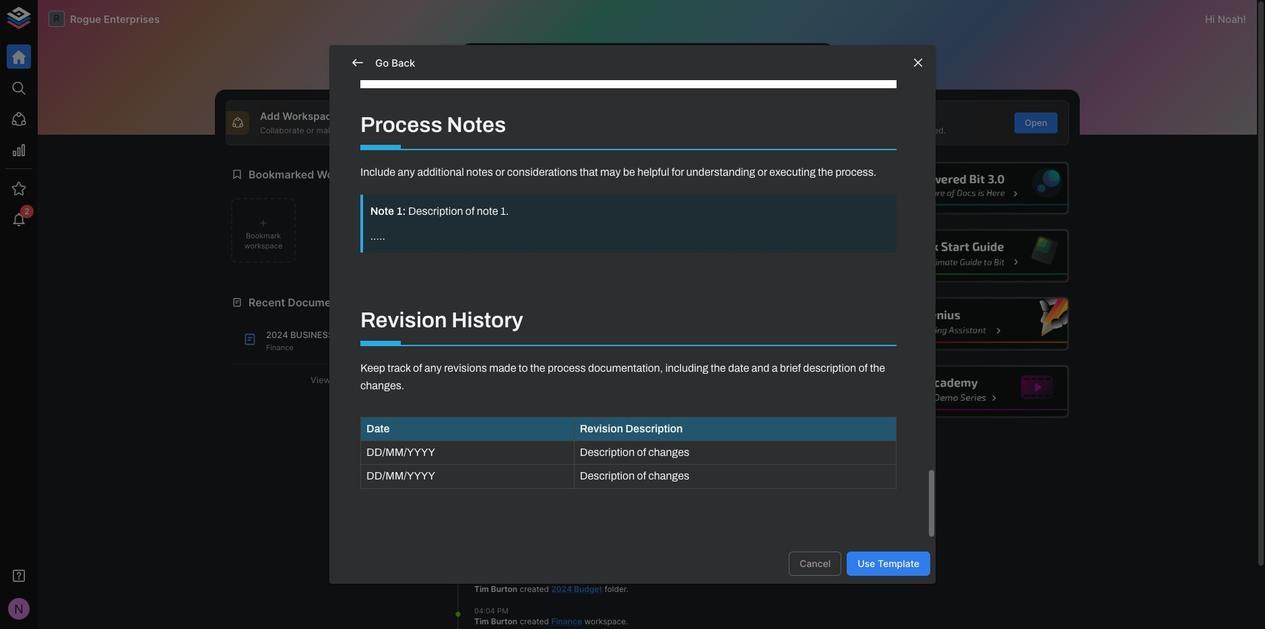 Task type: describe. For each thing, give the bounding box(es) containing it.
all
[[333, 374, 344, 385]]

04:04
[[474, 606, 495, 616]]

including
[[665, 362, 709, 374]]

burton for 2024
[[491, 584, 518, 594]]

0 horizontal spatial finance link
[[551, 617, 582, 627]]

revision for revision description
[[580, 423, 623, 434]]

date
[[728, 362, 749, 374]]

create faster and get inspired.
[[830, 125, 946, 135]]

the up document
[[530, 362, 545, 374]]

workspace inside '04:04 pm tim burton created finance workspace .'
[[585, 617, 626, 627]]

finance inside 2024 business plan finance
[[266, 343, 294, 352]]

go back
[[375, 57, 415, 69]]

0 horizontal spatial any
[[398, 166, 415, 178]]

finance inside '04:04 pm tim burton created finance workspace .'
[[551, 617, 582, 627]]

add for add
[[458, 117, 475, 128]]

include any additional notes or considerations that may be helpful for understanding or executing the process.
[[360, 166, 877, 178]]

may
[[600, 166, 621, 178]]

understanding
[[687, 166, 755, 178]]

process.
[[836, 166, 877, 178]]

collaborate
[[260, 125, 304, 135]]

noah right hi
[[1218, 12, 1244, 25]]

recent
[[249, 296, 285, 309]]

open button
[[1015, 112, 1058, 133]]

1 dd/mm/yyyy from the top
[[367, 447, 435, 458]]

plan for 2024 business plan finance
[[336, 330, 360, 341]]

the left process.
[[818, 166, 833, 178]]

2024 business plan link
[[474, 365, 609, 387]]

notes
[[466, 166, 493, 178]]

1 horizontal spatial finance link
[[597, 409, 627, 419]]

made
[[489, 362, 516, 374]]

back
[[392, 57, 415, 69]]

track
[[388, 362, 411, 374]]

. inside '04:04 pm tim burton created finance workspace .'
[[626, 617, 628, 627]]

2024 budget link
[[551, 584, 602, 594]]

recent documents
[[249, 296, 348, 309]]

1 horizontal spatial and
[[882, 125, 896, 135]]

private.
[[346, 125, 375, 135]]

considerations
[[507, 166, 578, 178]]

noah inside noah lott to marketing team workspace .
[[546, 453, 567, 463]]

1 vertical spatial workspace
[[462, 296, 521, 309]]

marketing
[[474, 464, 514, 474]]

use template button
[[847, 552, 931, 576]]

hi
[[1205, 12, 1215, 25]]

add for add workspace collaborate or make it private.
[[260, 110, 280, 123]]

2024 for 2024 business plan finance
[[266, 330, 288, 341]]

bookmark
[[246, 231, 281, 240]]

inspired.
[[913, 125, 946, 135]]

faster
[[858, 125, 880, 135]]

rogue
[[70, 12, 101, 25]]

workspace activities
[[462, 296, 573, 309]]

additional
[[417, 166, 464, 178]]

a
[[772, 362, 778, 374]]

cancel
[[800, 558, 831, 569]]

date
[[367, 423, 390, 434]]

folder
[[605, 584, 626, 594]]

for
[[672, 166, 684, 178]]

marketing team link
[[474, 464, 537, 474]]

rogue enterprises
[[70, 12, 160, 25]]

2 changes from the top
[[649, 471, 690, 482]]

revisions
[[444, 362, 487, 374]]

!
[[1244, 12, 1247, 25]]

3 help image from the top
[[867, 297, 1069, 351]]

1.
[[500, 206, 509, 217]]

1 horizontal spatial or
[[495, 166, 505, 178]]

workspace inside "add workspace collaborate or make it private."
[[282, 110, 338, 123]]

revision for revision history
[[360, 309, 447, 333]]

to inside keep track of any revisions made to the process documentation, including the date and a brief description of the changes.
[[519, 362, 528, 374]]

04:07 pm
[[474, 486, 508, 496]]

view all button
[[231, 370, 423, 391]]

lott for to
[[569, 453, 584, 463]]

r
[[54, 13, 60, 24]]

notes
[[447, 113, 506, 136]]

1 changes from the top
[[649, 447, 690, 458]]

noah lott created
[[474, 365, 546, 375]]

keep
[[360, 362, 385, 374]]

be
[[623, 166, 635, 178]]

go back dialog
[[329, 0, 936, 596]]

. inside tim burton added noah lott to finance workspace .
[[516, 420, 518, 430]]

brief
[[780, 362, 801, 374]]

no favorites found.
[[714, 425, 794, 436]]

helpful
[[638, 166, 670, 178]]

found.
[[767, 425, 794, 436]]

1 description of changes from the top
[[580, 447, 690, 458]]

go
[[375, 57, 389, 69]]

to inside noah lott to marketing team workspace .
[[587, 453, 594, 463]]

noah inside tim burton added noah lott to finance workspace .
[[546, 409, 567, 419]]

documentation,
[[588, 362, 663, 374]]

business for 2024 business plan finance
[[290, 330, 334, 341]]

business for 2024 business plan
[[569, 365, 609, 375]]

burton for finance
[[491, 617, 518, 627]]

pm for 04:07 pm
[[497, 486, 508, 496]]

finance inside tim burton added noah lott to finance workspace .
[[597, 409, 627, 419]]

revision description
[[580, 423, 683, 434]]

or inside "add workspace collaborate or make it private."
[[306, 125, 314, 135]]

the left "date"
[[711, 362, 726, 374]]

make
[[317, 125, 337, 135]]

team
[[516, 464, 537, 474]]

bookmark workspace
[[244, 231, 283, 251]]

2024 for 2024 business plan
[[546, 365, 567, 375]]

noah lott to marketing team workspace .
[[474, 453, 594, 474]]

and inside keep track of any revisions made to the process documentation, including the date and a brief description of the changes.
[[752, 362, 770, 374]]



Task type: locate. For each thing, give the bounding box(es) containing it.
revision down keep track of any revisions made to the process documentation, including the date and a brief description of the changes.
[[580, 423, 623, 434]]

2 vertical spatial to
[[587, 453, 594, 463]]

1 vertical spatial dd/mm/yyyy
[[367, 471, 435, 482]]

lott inside tim burton added noah lott to finance workspace .
[[569, 409, 584, 419]]

workspace up today
[[462, 296, 521, 309]]

lott right added
[[569, 409, 584, 419]]

lott down tim burton added noah lott to finance workspace . at the bottom of page
[[569, 453, 584, 463]]

1 vertical spatial plan
[[474, 376, 496, 387]]

history
[[452, 309, 523, 333]]

any right include
[[398, 166, 415, 178]]

0 vertical spatial burton
[[491, 409, 518, 419]]

added
[[520, 409, 544, 419]]

.....
[[370, 230, 385, 242]]

created down the 04:07 pm tim burton created 2024 budget folder .
[[520, 617, 549, 627]]

1 horizontal spatial revision
[[580, 423, 623, 434]]

pm for 04:07 pm tim burton created 2024 budget folder .
[[497, 574, 508, 583]]

note 1: description of note 1.
[[370, 206, 509, 217]]

1:
[[396, 206, 406, 217]]

created for 2024
[[520, 584, 549, 594]]

. up noah lott to marketing team workspace .
[[516, 420, 518, 430]]

0 vertical spatial business
[[290, 330, 334, 341]]

workspace down bookmark
[[244, 241, 283, 251]]

0 vertical spatial workspace
[[282, 110, 338, 123]]

it
[[339, 125, 344, 135]]

2024 business plan
[[474, 365, 609, 387]]

0 horizontal spatial revision
[[360, 309, 447, 333]]

executing
[[769, 166, 816, 178]]

0 vertical spatial finance
[[266, 343, 294, 352]]

3 burton from the top
[[491, 617, 518, 627]]

0 horizontal spatial add
[[260, 110, 280, 123]]

documents
[[288, 296, 348, 309]]

description
[[803, 362, 856, 374]]

plan inside 2024 business plan finance
[[336, 330, 360, 341]]

1 vertical spatial burton
[[491, 584, 518, 594]]

burton up 04:04
[[491, 584, 518, 594]]

1 vertical spatial revision
[[580, 423, 623, 434]]

plan
[[336, 330, 360, 341], [474, 376, 496, 387]]

finance link up revision description
[[597, 409, 627, 419]]

1 vertical spatial finance
[[597, 409, 627, 419]]

tim
[[474, 409, 489, 419], [474, 584, 489, 594], [474, 617, 489, 627]]

or left executing
[[758, 166, 767, 178]]

noah right added
[[546, 409, 567, 419]]

1 vertical spatial 2024
[[546, 365, 567, 375]]

0 vertical spatial 04:07
[[474, 486, 495, 496]]

1 vertical spatial description of changes
[[580, 471, 690, 482]]

dd/mm/yyyy
[[367, 447, 435, 458], [367, 471, 435, 482]]

burton down 04:04
[[491, 617, 518, 627]]

workspace inside tim burton added noah lott to finance workspace .
[[474, 420, 516, 430]]

2024 business plan finance
[[266, 330, 360, 352]]

lott for created
[[497, 365, 513, 375]]

keep track of any revisions made to the process documentation, including the date and a brief description of the changes.
[[360, 362, 888, 392]]

created inside the 04:07 pm tim burton created 2024 budget folder .
[[520, 584, 549, 594]]

1 horizontal spatial workspace
[[462, 296, 521, 309]]

workspace up the marketing
[[474, 420, 516, 430]]

cancel button
[[789, 552, 842, 576]]

2 horizontal spatial or
[[758, 166, 767, 178]]

open
[[1025, 117, 1048, 128]]

1 horizontal spatial add
[[458, 117, 475, 128]]

2 horizontal spatial finance
[[597, 409, 627, 419]]

pm inside '04:04 pm tim burton created finance workspace .'
[[497, 606, 509, 616]]

plan inside the 2024 business plan
[[474, 376, 496, 387]]

business
[[290, 330, 334, 341], [569, 365, 609, 375]]

created
[[515, 365, 544, 375], [520, 584, 549, 594], [520, 617, 549, 627]]

business inside the 2024 business plan
[[569, 365, 609, 375]]

use template
[[858, 558, 920, 569]]

0 vertical spatial revision
[[360, 309, 447, 333]]

2024 inside the 2024 business plan
[[546, 365, 567, 375]]

lott up document
[[497, 365, 513, 375]]

1 vertical spatial tim
[[474, 584, 489, 594]]

burton inside the 04:07 pm tim burton created 2024 budget folder .
[[491, 584, 518, 594]]

1 horizontal spatial business
[[569, 365, 609, 375]]

include
[[360, 166, 396, 178]]

1 vertical spatial to
[[587, 409, 594, 419]]

0 vertical spatial finance link
[[597, 409, 627, 419]]

budget
[[574, 584, 602, 594]]

04:07 for 04:07 pm tim burton created 2024 budget folder .
[[474, 574, 495, 583]]

pm down marketing team link
[[497, 486, 508, 496]]

0 vertical spatial changes
[[649, 447, 690, 458]]

pm inside the 04:07 pm tim burton created 2024 budget folder .
[[497, 574, 508, 583]]

n button
[[4, 594, 34, 624]]

workspaces
[[317, 168, 381, 181]]

or right "notes"
[[495, 166, 505, 178]]

the
[[818, 166, 833, 178], [530, 362, 545, 374], [711, 362, 726, 374], [870, 362, 885, 374]]

tim inside the 04:07 pm tim burton created 2024 budget folder .
[[474, 584, 489, 594]]

0 horizontal spatial or
[[306, 125, 314, 135]]

and left get
[[882, 125, 896, 135]]

tim down revisions
[[474, 409, 489, 419]]

0 horizontal spatial plan
[[336, 330, 360, 341]]

revision up track
[[360, 309, 447, 333]]

add up collaborate
[[260, 110, 280, 123]]

no
[[714, 425, 726, 436]]

1 help image from the top
[[867, 161, 1069, 215]]

0 vertical spatial plan
[[336, 330, 360, 341]]

1 vertical spatial created
[[520, 584, 549, 594]]

lott
[[497, 365, 513, 375], [569, 409, 584, 419], [569, 453, 584, 463]]

1 vertical spatial 04:07
[[474, 574, 495, 583]]

0 vertical spatial and
[[882, 125, 896, 135]]

0 horizontal spatial business
[[290, 330, 334, 341]]

created up '04:04 pm tim burton created finance workspace .'
[[520, 584, 549, 594]]

view all
[[310, 374, 344, 385]]

1 04:07 from the top
[[474, 486, 495, 496]]

any inside keep track of any revisions made to the process documentation, including the date and a brief description of the changes.
[[425, 362, 442, 374]]

2 help image from the top
[[867, 229, 1069, 283]]

tim burton added noah lott to finance workspace .
[[474, 409, 627, 430]]

3 tim from the top
[[474, 617, 489, 627]]

hi noah !
[[1205, 12, 1247, 25]]

to up revision description
[[587, 409, 594, 419]]

finance up revision description
[[597, 409, 627, 419]]

pm up noah lott created
[[496, 355, 507, 364]]

2 vertical spatial burton
[[491, 617, 518, 627]]

bookmarked workspaces
[[249, 168, 381, 181]]

to down revision description
[[587, 453, 594, 463]]

finance down recent
[[266, 343, 294, 352]]

tim inside '04:04 pm tim burton created finance workspace .'
[[474, 617, 489, 627]]

burton left added
[[491, 409, 518, 419]]

activities
[[524, 296, 573, 309]]

2024 inside 2024 business plan finance
[[266, 330, 288, 341]]

2 vertical spatial finance
[[551, 617, 582, 627]]

04:07 down the marketing
[[474, 486, 495, 496]]

created up document
[[515, 365, 544, 375]]

or left make
[[306, 125, 314, 135]]

plan down documents
[[336, 330, 360, 341]]

2 vertical spatial tim
[[474, 617, 489, 627]]

workspace inside 'button'
[[244, 241, 283, 251]]

finance link
[[597, 409, 627, 419], [551, 617, 582, 627]]

plan down 04:13
[[474, 376, 496, 387]]

created inside '04:04 pm tim burton created finance workspace .'
[[520, 617, 549, 627]]

process notes
[[360, 113, 506, 136]]

pm right 04:04
[[497, 606, 509, 616]]

0 vertical spatial tim
[[474, 409, 489, 419]]

created for finance
[[520, 617, 549, 627]]

the right description
[[870, 362, 885, 374]]

0 horizontal spatial workspace
[[282, 110, 338, 123]]

1 horizontal spatial finance
[[551, 617, 582, 627]]

tim inside tim burton added noah lott to finance workspace .
[[474, 409, 489, 419]]

business inside 2024 business plan finance
[[290, 330, 334, 341]]

0 horizontal spatial and
[[752, 362, 770, 374]]

2 vertical spatial created
[[520, 617, 549, 627]]

0 vertical spatial dd/mm/yyyy
[[367, 447, 435, 458]]

. inside noah lott to marketing team workspace .
[[581, 464, 583, 474]]

0 vertical spatial 2024
[[266, 330, 288, 341]]

view
[[310, 374, 331, 385]]

1 horizontal spatial any
[[425, 362, 442, 374]]

1 horizontal spatial plan
[[474, 376, 496, 387]]

finance
[[266, 343, 294, 352], [597, 409, 627, 419], [551, 617, 582, 627]]

help image
[[867, 161, 1069, 215], [867, 229, 1069, 283], [867, 297, 1069, 351], [867, 365, 1069, 419]]

workspace inside noah lott to marketing team workspace .
[[540, 464, 581, 474]]

and left a
[[752, 362, 770, 374]]

workspace down "folder"
[[585, 617, 626, 627]]

tim for finance
[[474, 617, 489, 627]]

tim up 04:04
[[474, 584, 489, 594]]

04:13
[[474, 355, 494, 364]]

burton inside tim burton added noah lott to finance workspace .
[[491, 409, 518, 419]]

to up document
[[519, 362, 528, 374]]

04:07
[[474, 486, 495, 496], [474, 574, 495, 583]]

0 vertical spatial created
[[515, 365, 544, 375]]

bookmarked
[[249, 168, 314, 181]]

1 tim from the top
[[474, 409, 489, 419]]

workspace up make
[[282, 110, 338, 123]]

favorites
[[729, 425, 765, 436]]

any left revisions
[[425, 362, 442, 374]]

0 vertical spatial any
[[398, 166, 415, 178]]

plan for 2024 business plan
[[474, 376, 496, 387]]

enterprises
[[104, 12, 160, 25]]

description
[[408, 206, 463, 217], [626, 423, 683, 434], [580, 447, 635, 458], [580, 471, 635, 482]]

get
[[899, 125, 911, 135]]

changes
[[649, 447, 690, 458], [649, 471, 690, 482]]

workspace
[[282, 110, 338, 123], [462, 296, 521, 309]]

2 vertical spatial 2024
[[551, 584, 572, 594]]

0 vertical spatial to
[[519, 362, 528, 374]]

1 vertical spatial changes
[[649, 471, 690, 482]]

. down "folder"
[[626, 617, 628, 627]]

1 vertical spatial and
[[752, 362, 770, 374]]

pm for 04:13 pm
[[496, 355, 507, 364]]

use
[[858, 558, 875, 569]]

2 description of changes from the top
[[580, 471, 690, 482]]

4 help image from the top
[[867, 365, 1069, 419]]

2 tim from the top
[[474, 584, 489, 594]]

04:07 up 04:04
[[474, 574, 495, 583]]

pm up '04:04 pm tim burton created finance workspace .'
[[497, 574, 508, 583]]

1 vertical spatial any
[[425, 362, 442, 374]]

2024 inside the 04:07 pm tim burton created 2024 budget folder .
[[551, 584, 572, 594]]

finance down 2024 budget link at the bottom of page
[[551, 617, 582, 627]]

bookmark workspace button
[[231, 198, 296, 263]]

description of changes
[[580, 447, 690, 458], [580, 471, 690, 482]]

04:07 for 04:07 pm
[[474, 486, 495, 496]]

burton
[[491, 409, 518, 419], [491, 584, 518, 594], [491, 617, 518, 627]]

note
[[370, 206, 394, 217]]

. right team at left
[[581, 464, 583, 474]]

2 burton from the top
[[491, 584, 518, 594]]

04:07 pm tim burton created 2024 budget folder .
[[474, 574, 629, 594]]

add inside button
[[458, 117, 475, 128]]

add workspace collaborate or make it private.
[[260, 110, 375, 135]]

to inside tim burton added noah lott to finance workspace .
[[587, 409, 594, 419]]

changes.
[[360, 380, 404, 392]]

04:13 pm
[[474, 355, 507, 364]]

2 dd/mm/yyyy from the top
[[367, 471, 435, 482]]

1 vertical spatial business
[[569, 365, 609, 375]]

0 vertical spatial lott
[[497, 365, 513, 375]]

today
[[453, 327, 478, 338]]

that
[[580, 166, 598, 178]]

of
[[465, 206, 475, 217], [413, 362, 422, 374], [859, 362, 868, 374], [637, 447, 646, 458], [637, 471, 646, 482]]

0 horizontal spatial finance
[[266, 343, 294, 352]]

04:07 inside the 04:07 pm tim burton created 2024 budget folder .
[[474, 574, 495, 583]]

add inside "add workspace collaborate or make it private."
[[260, 110, 280, 123]]

0 vertical spatial description of changes
[[580, 447, 690, 458]]

pm for 04:04 pm tim burton created finance workspace .
[[497, 606, 509, 616]]

add up "notes"
[[458, 117, 475, 128]]

lott inside noah lott to marketing team workspace .
[[569, 453, 584, 463]]

to
[[519, 362, 528, 374], [587, 409, 594, 419], [587, 453, 594, 463]]

noah down 04:13
[[474, 365, 495, 375]]

create
[[830, 125, 855, 135]]

1 vertical spatial lott
[[569, 409, 584, 419]]

2 vertical spatial lott
[[569, 453, 584, 463]]

tim for 2024
[[474, 584, 489, 594]]

n
[[14, 602, 23, 616]]

burton inside '04:04 pm tim burton created finance workspace .'
[[491, 617, 518, 627]]

workspace right team at left
[[540, 464, 581, 474]]

04:04 pm tim burton created finance workspace .
[[474, 606, 628, 627]]

finance link down 2024 budget link at the bottom of page
[[551, 617, 582, 627]]

tim down 04:04
[[474, 617, 489, 627]]

2 04:07 from the top
[[474, 574, 495, 583]]

noah down tim burton added noah lott to finance workspace . at the bottom of page
[[546, 453, 567, 463]]

. right budget
[[626, 584, 629, 594]]

document
[[498, 376, 537, 387]]

1 vertical spatial finance link
[[551, 617, 582, 627]]

pm
[[496, 355, 507, 364], [497, 486, 508, 496], [497, 574, 508, 583], [497, 606, 509, 616]]

1 burton from the top
[[491, 409, 518, 419]]

. inside the 04:07 pm tim burton created 2024 budget folder .
[[626, 584, 629, 594]]



Task type: vqa. For each thing, say whether or not it's contained in the screenshot.
2024 Quarterly Cash Flow
no



